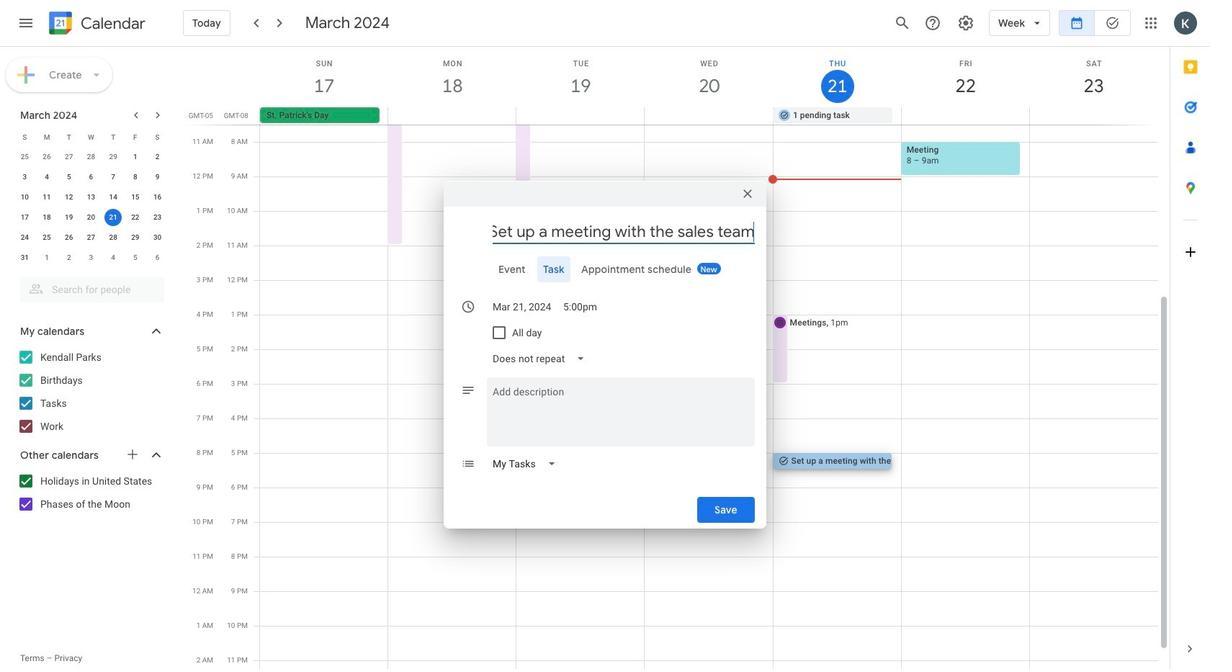 Task type: describe. For each thing, give the bounding box(es) containing it.
calendar element
[[46, 9, 146, 40]]

7 element
[[105, 169, 122, 186]]

april 2 element
[[60, 249, 78, 267]]

22 element
[[127, 209, 144, 226]]

1 horizontal spatial tab list
[[1171, 47, 1211, 629]]

Add description text field
[[487, 383, 755, 435]]

main drawer image
[[17, 14, 35, 32]]

6 element
[[82, 169, 100, 186]]

new element
[[698, 263, 721, 275]]

1 element
[[127, 148, 144, 166]]

11 element
[[38, 189, 56, 206]]

february 28 element
[[82, 148, 100, 166]]

Add title text field
[[493, 221, 755, 243]]

my calendars list
[[3, 346, 179, 438]]

27 element
[[82, 229, 100, 247]]

3 element
[[16, 169, 33, 186]]

settings menu image
[[958, 14, 975, 32]]

17 element
[[16, 209, 33, 226]]

31 element
[[16, 249, 33, 267]]

14 element
[[105, 189, 122, 206]]

february 25 element
[[16, 148, 33, 166]]

21, today element
[[105, 209, 122, 226]]

24 element
[[16, 229, 33, 247]]

Search for people text field
[[29, 277, 156, 303]]

13 element
[[82, 189, 100, 206]]

23 element
[[149, 209, 166, 226]]

30 element
[[149, 229, 166, 247]]

add other calendars image
[[125, 448, 140, 462]]

cell inside march 2024 grid
[[102, 208, 124, 228]]

other calendars list
[[3, 470, 179, 516]]

february 26 element
[[38, 148, 56, 166]]

25 element
[[38, 229, 56, 247]]

april 3 element
[[82, 249, 100, 267]]

10 element
[[16, 189, 33, 206]]



Task type: locate. For each thing, give the bounding box(es) containing it.
4 element
[[38, 169, 56, 186]]

Start date text field
[[493, 294, 552, 320]]

9 element
[[149, 169, 166, 186]]

28 element
[[105, 229, 122, 247]]

15 element
[[127, 189, 144, 206]]

0 horizontal spatial tab list
[[456, 257, 755, 283]]

2 element
[[149, 148, 166, 166]]

tab list
[[1171, 47, 1211, 629], [456, 257, 755, 283]]

5 element
[[60, 169, 78, 186]]

12 element
[[60, 189, 78, 206]]

february 29 element
[[105, 148, 122, 166]]

february 27 element
[[60, 148, 78, 166]]

april 5 element
[[127, 249, 144, 267]]

grid
[[185, 47, 1171, 670]]

april 1 element
[[38, 249, 56, 267]]

None field
[[487, 346, 597, 372], [487, 451, 568, 477], [487, 346, 597, 372], [487, 451, 568, 477]]

16 element
[[149, 189, 166, 206]]

26 element
[[60, 229, 78, 247]]

18 element
[[38, 209, 56, 226]]

april 6 element
[[149, 249, 166, 267]]

8 element
[[127, 169, 144, 186]]

20 element
[[82, 209, 100, 226]]

29 element
[[127, 229, 144, 247]]

march 2024 grid
[[14, 127, 169, 268]]

19 element
[[60, 209, 78, 226]]

Start time text field
[[564, 294, 598, 320]]

april 4 element
[[105, 249, 122, 267]]

None search field
[[0, 271, 179, 303]]

row
[[254, 107, 1171, 125], [14, 127, 169, 147], [14, 147, 169, 167], [14, 167, 169, 187], [14, 187, 169, 208], [14, 208, 169, 228], [14, 228, 169, 248], [14, 248, 169, 268]]

heading inside calendar element
[[78, 15, 146, 32]]

row group
[[14, 147, 169, 268]]

heading
[[78, 15, 146, 32]]

cell
[[389, 107, 517, 125], [517, 107, 645, 125], [645, 107, 773, 125], [902, 107, 1030, 125], [1030, 107, 1158, 125], [102, 208, 124, 228]]



Task type: vqa. For each thing, say whether or not it's contained in the screenshot.
ADD related to Add attachment
no



